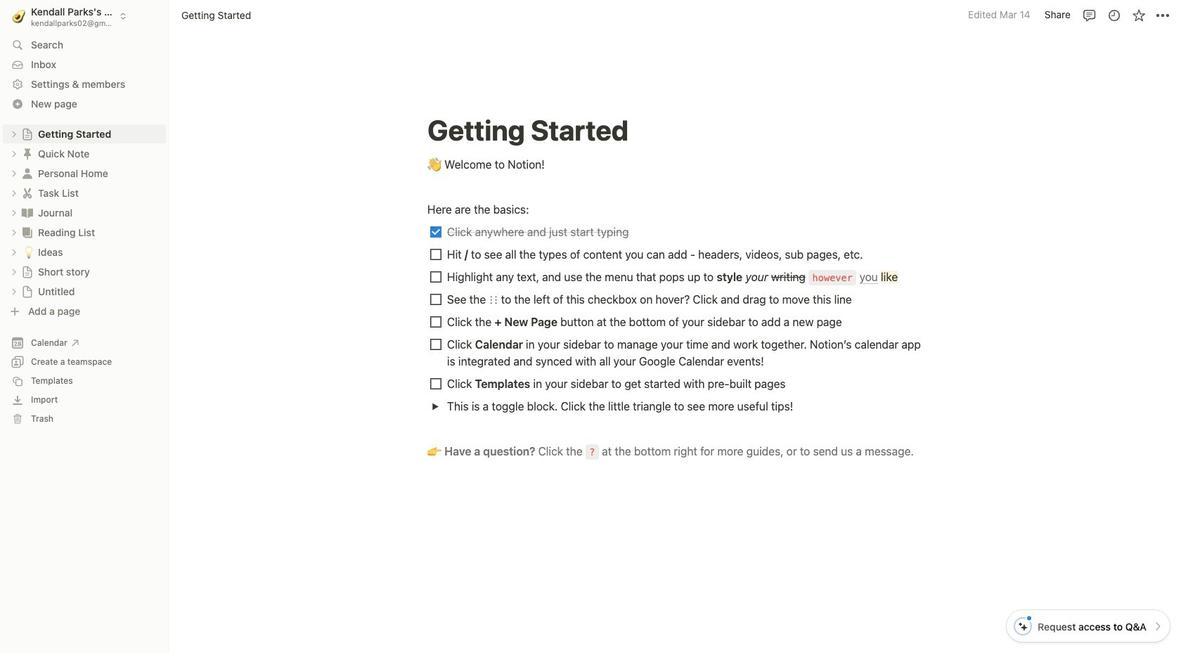 Task type: describe. For each thing, give the bounding box(es) containing it.
comments image
[[1083, 8, 1097, 22]]

💡 image
[[23, 244, 35, 260]]



Task type: locate. For each thing, give the bounding box(es) containing it.
open image
[[10, 130, 18, 138], [10, 149, 18, 158], [10, 189, 18, 197], [10, 209, 18, 217], [10, 228, 18, 237], [10, 248, 18, 256], [10, 287, 18, 296], [432, 403, 439, 411]]

0 vertical spatial open image
[[10, 169, 18, 178]]

1 open image from the top
[[10, 169, 18, 178]]

open image
[[10, 169, 18, 178], [10, 268, 18, 276]]

favorite image
[[1132, 8, 1146, 22]]

👋 image
[[428, 155, 442, 173]]

change page icon image
[[21, 128, 34, 140], [20, 147, 34, 161], [20, 166, 34, 180], [20, 186, 34, 200], [20, 206, 34, 220], [20, 225, 34, 240], [21, 266, 34, 278], [21, 285, 34, 298]]

updates image
[[1108, 8, 1122, 22]]

1 vertical spatial open image
[[10, 268, 18, 276]]

🥑 image
[[12, 7, 26, 25]]

2 open image from the top
[[10, 268, 18, 276]]

👉 image
[[428, 442, 442, 460]]



Task type: vqa. For each thing, say whether or not it's contained in the screenshot.
4th Open image
yes



